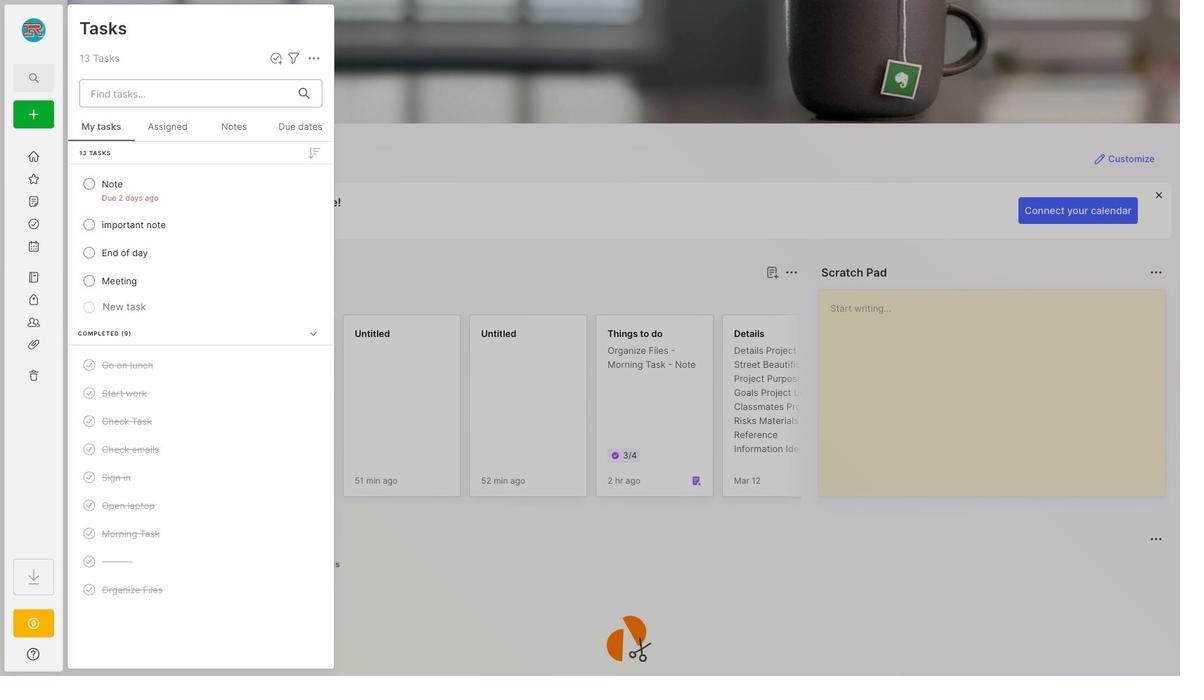 Task type: describe. For each thing, give the bounding box(es) containing it.
organize files 8 cell
[[102, 583, 163, 597]]

important note 1 cell
[[102, 218, 166, 232]]

1 row from the top
[[74, 171, 328, 209]]

open laptop 5 cell
[[102, 499, 155, 513]]

click to expand image
[[61, 651, 72, 668]]

WHAT'S NEW field
[[5, 644, 63, 666]]

go on lunch 0 cell
[[102, 358, 153, 372]]

8 row from the top
[[74, 437, 328, 462]]

More actions and view options field
[[302, 50, 323, 67]]

check emails 3 cell
[[102, 443, 159, 457]]

morning task 6 cell
[[102, 527, 160, 541]]

7 cell
[[102, 555, 133, 569]]

Sort options field
[[306, 144, 323, 161]]

check task 2 cell
[[102, 415, 152, 429]]

sign in 4 cell
[[102, 471, 131, 485]]

Filter tasks field
[[285, 50, 302, 67]]

4 row from the top
[[74, 268, 328, 294]]

tree inside main element
[[5, 137, 63, 547]]

main element
[[0, 0, 67, 677]]

meeting 3 cell
[[102, 274, 137, 288]]

Find tasks… text field
[[82, 82, 290, 105]]

filter tasks image
[[285, 50, 302, 67]]

2 row from the top
[[74, 212, 328, 237]]

11 row from the top
[[74, 521, 328, 547]]

9 row from the top
[[74, 465, 328, 490]]



Task type: locate. For each thing, give the bounding box(es) containing it.
10 row from the top
[[74, 493, 328, 519]]

account image
[[22, 18, 46, 42]]

tree
[[5, 137, 63, 547]]

end of day 2 cell
[[102, 246, 148, 260]]

upgrade image
[[25, 616, 42, 632]]

new task image
[[269, 51, 283, 65]]

2 tab list from the top
[[93, 556, 1161, 573]]

start work 1 cell
[[102, 386, 147, 401]]

tab
[[93, 289, 134, 306], [140, 289, 197, 306], [93, 556, 146, 573], [265, 556, 301, 573], [307, 556, 346, 573]]

sort options image
[[306, 144, 323, 161]]

row
[[74, 171, 328, 209], [74, 212, 328, 237], [74, 240, 328, 266], [74, 268, 328, 294], [74, 353, 328, 378], [74, 381, 328, 406], [74, 409, 328, 434], [74, 437, 328, 462], [74, 465, 328, 490], [74, 493, 328, 519], [74, 521, 328, 547], [74, 549, 328, 575], [74, 578, 328, 603]]

home image
[[27, 150, 41, 164]]

6 row from the top
[[74, 381, 328, 406]]

1 tab list from the top
[[93, 289, 796, 306]]

0 vertical spatial tab list
[[93, 289, 796, 306]]

edit search image
[[25, 70, 42, 86]]

row group
[[68, 142, 334, 615], [90, 315, 1180, 506]]

Account field
[[5, 16, 63, 44]]

3 row from the top
[[74, 240, 328, 266]]

5 row from the top
[[74, 353, 328, 378]]

collapse 01_completed image
[[306, 327, 320, 341]]

1 vertical spatial tab list
[[93, 556, 1161, 573]]

12 row from the top
[[74, 549, 328, 575]]

more actions and view options image
[[306, 50, 323, 67]]

7 row from the top
[[74, 409, 328, 434]]

tab list
[[93, 289, 796, 306], [93, 556, 1161, 573]]

note 0 cell
[[102, 177, 123, 191]]

Start writing… text field
[[831, 290, 1165, 486]]

13 row from the top
[[74, 578, 328, 603]]



Task type: vqa. For each thing, say whether or not it's contained in the screenshot.
Account 'icon'
yes



